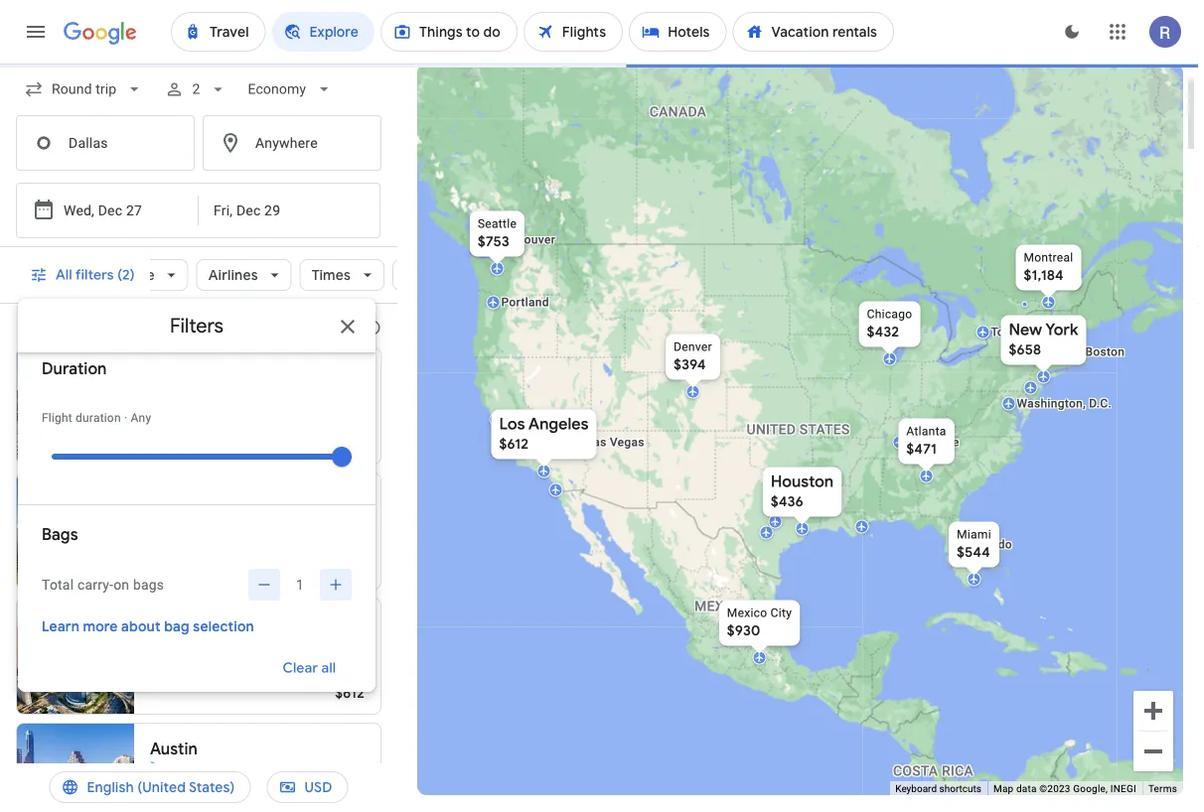 Task type: vqa. For each thing, say whether or not it's contained in the screenshot.


Task type: describe. For each thing, give the bounding box(es) containing it.
portland
[[501, 296, 549, 310]]

394 US dollars text field
[[674, 356, 706, 374]]

(2)
[[117, 266, 135, 284]]

chicago
[[867, 308, 913, 321]]

google,
[[1074, 784, 1108, 796]]

united states
[[747, 422, 850, 438]]

bag
[[164, 618, 190, 636]]

min for 1 hr 7 min
[[280, 762, 304, 778]]

1 vertical spatial 612 us dollars text field
[[335, 685, 365, 703]]

denver $394
[[674, 340, 712, 374]]

©2023
[[1040, 784, 1071, 796]]

times button
[[300, 251, 385, 299]]

tel
[[150, 364, 171, 385]]

airlines button
[[197, 251, 292, 299]]

price button
[[110, 251, 189, 299]]

bags
[[133, 577, 164, 593]]

544 US dollars text field
[[957, 544, 991, 562]]

$930
[[727, 623, 761, 641]]

2
[[192, 81, 200, 97]]

change appearance image
[[1048, 8, 1096, 56]]

2 nonstop from the top
[[174, 762, 228, 778]]

436 US dollars text field
[[771, 493, 804, 511]]

map region
[[354, 0, 1200, 812]]

united
[[747, 422, 796, 438]]

$436 inside houston $436
[[771, 493, 804, 511]]

all
[[56, 266, 72, 284]]

about
[[248, 321, 282, 335]]

montreal $1,184
[[1024, 251, 1074, 285]]

2923 US dollars text field
[[321, 434, 365, 452]]

san francisco
[[504, 413, 583, 427]]

costa rica
[[893, 763, 974, 780]]

keyboard shortcuts
[[896, 784, 982, 796]]

1 vertical spatial $612
[[335, 685, 365, 703]]

learn more about bag selection link
[[42, 618, 254, 636]]

angeles for los angeles
[[179, 615, 240, 635]]

Return text field
[[214, 184, 313, 238]]

hr for 7
[[252, 762, 264, 778]]

toronto
[[991, 325, 1034, 339]]

chicago $432
[[867, 308, 913, 341]]

states)
[[189, 779, 235, 797]]

total carry-on bags
[[42, 577, 164, 593]]

miami $544
[[957, 528, 992, 562]]

mexico for mexico city $930
[[727, 607, 768, 621]]

shortcuts
[[940, 784, 982, 796]]

filters
[[170, 313, 224, 338]]

montreal
[[1024, 251, 1074, 265]]

new york $658
[[1009, 320, 1079, 359]]

usd
[[305, 779, 332, 797]]

1184 US dollars text field
[[1024, 267, 1064, 285]]

more
[[83, 618, 118, 636]]

states
[[800, 422, 850, 438]]

about these results
[[248, 321, 357, 335]]

los angeles
[[150, 615, 240, 635]]

new
[[1009, 320, 1043, 340]]

english
[[87, 779, 134, 797]]

33
[[268, 637, 284, 653]]

rica
[[942, 763, 974, 780]]

3 hr 33 min
[[240, 637, 312, 653]]

min for 3 hr 33 min
[[288, 637, 312, 653]]

city
[[771, 607, 792, 621]]

houston $436
[[771, 472, 834, 511]]

all filters (2)
[[56, 266, 135, 284]]

Where to? text field
[[203, 115, 382, 171]]

san
[[504, 413, 526, 427]]

los angeles $612
[[499, 414, 589, 454]]

map
[[994, 784, 1014, 796]]

7
[[268, 762, 276, 778]]

d.c.
[[1090, 397, 1112, 411]]

$612 inside los angeles $612
[[499, 436, 529, 454]]

miami
[[957, 528, 992, 542]]

boston
[[1086, 345, 1125, 359]]

471 US dollars text field
[[907, 441, 937, 459]]

las
[[587, 436, 607, 450]]

filters form
[[0, 64, 398, 247]]

duration, not selected image
[[393, 251, 496, 299]]

filters
[[75, 266, 114, 284]]

results
[[319, 321, 357, 335]]

nashville
[[908, 436, 960, 450]]

main menu image
[[24, 20, 48, 44]]

$432
[[867, 323, 900, 341]]

close dialog image
[[336, 315, 360, 339]]

times
[[312, 266, 351, 284]]

los for los angeles $612
[[499, 414, 525, 435]]



Task type: locate. For each thing, give the bounding box(es) containing it.
atlanta
[[907, 425, 947, 439]]

houston for houston
[[150, 489, 213, 510]]

york
[[1046, 320, 1079, 340]]

about these results image
[[349, 304, 397, 352]]

houston down any on the bottom of page
[[150, 489, 213, 510]]

None field
[[16, 72, 152, 107], [240, 72, 342, 107], [16, 72, 152, 107], [240, 72, 342, 107]]

2 button
[[156, 66, 236, 113]]

1 horizontal spatial $612
[[499, 436, 529, 454]]

None text field
[[16, 115, 195, 171]]

1 vertical spatial 1
[[240, 762, 248, 778]]

map data ©2023 google, inegi
[[994, 784, 1137, 796]]

angeles inside los angeles $612
[[529, 414, 589, 435]]

nonstop up states)
[[174, 762, 228, 778]]

$436
[[771, 493, 804, 511], [332, 560, 365, 577]]

terms link
[[1149, 784, 1178, 796]]

 image
[[232, 635, 236, 655]]

all
[[321, 660, 336, 678]]

keyboard
[[896, 784, 937, 796]]

all filters (2) button
[[18, 251, 151, 299]]

1 left $436 text box
[[296, 577, 304, 593]]

Departure text field
[[64, 184, 155, 238]]

none text field inside filters form
[[16, 115, 195, 171]]

$612
[[499, 436, 529, 454], [335, 685, 365, 703]]

0 horizontal spatial los
[[150, 615, 176, 635]]

costa
[[893, 763, 938, 780]]

0 vertical spatial hr
[[252, 637, 264, 653]]

753 US dollars text field
[[478, 233, 510, 251]]

selection
[[193, 618, 254, 636]]

los
[[499, 414, 525, 435], [150, 615, 176, 635]]

tel aviv-yafo
[[150, 364, 246, 385]]

1 for 1 hr 7 min
[[240, 762, 248, 778]]

0 vertical spatial los
[[499, 414, 525, 435]]

612 US dollars text field
[[499, 436, 529, 454], [335, 685, 365, 703]]

mexico
[[695, 599, 747, 615], [727, 607, 768, 621]]

1 horizontal spatial 612 us dollars text field
[[499, 436, 529, 454]]

hr right 3 at left bottom
[[252, 637, 264, 653]]

 image
[[232, 760, 236, 780]]

0 vertical spatial 1
[[296, 577, 304, 593]]

about
[[121, 618, 161, 636]]

0 horizontal spatial angeles
[[179, 615, 240, 635]]

on
[[113, 577, 129, 593]]

0 horizontal spatial $612
[[335, 685, 365, 703]]

usd button
[[267, 764, 348, 812]]

las vegas
[[587, 436, 645, 450]]

612 us dollars text field down all
[[335, 685, 365, 703]]

los inside los angeles $612
[[499, 414, 525, 435]]

1 horizontal spatial houston
[[771, 472, 834, 492]]

vegas
[[610, 436, 645, 450]]

$471
[[907, 441, 937, 459]]

1 vertical spatial los
[[150, 615, 176, 635]]

1 vertical spatial min
[[280, 762, 304, 778]]

flight
[[42, 411, 72, 425]]

1 left 7
[[240, 762, 248, 778]]

washington, d.c.
[[1017, 397, 1112, 411]]

total
[[42, 577, 74, 593]]

1 horizontal spatial 1
[[296, 577, 304, 593]]

658 US dollars text field
[[1009, 341, 1042, 359]]

seattle $753
[[478, 217, 517, 251]]

930 US dollars text field
[[727, 623, 761, 641]]

436 US dollars text field
[[332, 560, 365, 577]]

american image
[[150, 762, 166, 778]]

hr left 7
[[252, 762, 264, 778]]

0 horizontal spatial 612 us dollars text field
[[335, 685, 365, 703]]

1 nonstop from the top
[[174, 637, 228, 653]]

1 horizontal spatial $436
[[771, 493, 804, 511]]

airlines
[[209, 266, 259, 284]]

612 us dollars text field down san
[[499, 436, 529, 454]]

learn more about bag selection
[[42, 618, 254, 636]]

clear
[[283, 660, 318, 678]]

los for los angeles
[[150, 615, 176, 635]]

1 vertical spatial $436
[[332, 560, 365, 577]]

clear all button
[[259, 645, 360, 693]]

price
[[121, 266, 155, 284]]

yafo
[[213, 364, 246, 385]]

houston for houston $436
[[771, 472, 834, 492]]

data
[[1017, 784, 1037, 796]]

$2,923
[[321, 434, 365, 452]]

houston inside map region
[[771, 472, 834, 492]]

nonstop down los angeles
[[174, 637, 228, 653]]

min right 33
[[288, 637, 312, 653]]

1 vertical spatial angeles
[[179, 615, 240, 635]]

denver
[[674, 340, 712, 354]]

angeles
[[529, 414, 589, 435], [179, 615, 240, 635]]

clear all
[[283, 660, 336, 678]]

(united
[[137, 779, 186, 797]]

0 vertical spatial $436
[[771, 493, 804, 511]]

these
[[285, 321, 316, 335]]

0 vertical spatial angeles
[[529, 414, 589, 435]]

0 vertical spatial min
[[288, 637, 312, 653]]

$612 down all
[[335, 685, 365, 703]]

1 for 1
[[296, 577, 304, 593]]

·
[[124, 411, 127, 425]]

1 hr 7 min
[[240, 762, 304, 778]]

bags
[[42, 525, 78, 546]]

loading results progress bar
[[0, 64, 1200, 68]]

mexico for mexico
[[695, 599, 747, 615]]

any
[[131, 411, 151, 425]]

$544
[[957, 544, 991, 562]]

learn
[[42, 618, 80, 636]]

houston
[[771, 472, 834, 492], [150, 489, 213, 510]]

angeles for los angeles $612
[[529, 414, 589, 435]]

0 horizontal spatial $436
[[332, 560, 365, 577]]

432 US dollars text field
[[867, 323, 900, 341]]

washington,
[[1017, 397, 1086, 411]]

1 horizontal spatial angeles
[[529, 414, 589, 435]]

orlando
[[968, 538, 1013, 552]]

hr for 33
[[252, 637, 264, 653]]

flight duration · any
[[42, 411, 151, 425]]

3
[[240, 637, 248, 653]]

seattle
[[478, 217, 517, 231]]

0 vertical spatial nonstop
[[174, 637, 228, 653]]

vancouver
[[496, 233, 556, 247]]

$1,184
[[1024, 267, 1064, 285]]

$612 down san
[[499, 436, 529, 454]]

0 horizontal spatial 1
[[240, 762, 248, 778]]

min right 7
[[280, 762, 304, 778]]

$658
[[1009, 341, 1042, 359]]

carry-
[[77, 577, 113, 593]]

2 hr from the top
[[252, 762, 264, 778]]

1 vertical spatial hr
[[252, 762, 264, 778]]

0 horizontal spatial houston
[[150, 489, 213, 510]]

duration
[[42, 359, 107, 380]]

0 vertical spatial $612
[[499, 436, 529, 454]]

houston up 436 us dollars text field
[[771, 472, 834, 492]]

austin
[[150, 740, 198, 760]]

canada
[[650, 104, 707, 120]]

terms
[[1149, 784, 1178, 796]]

mexico inside mexico city $930
[[727, 607, 768, 621]]

1 hr from the top
[[252, 637, 264, 653]]

atlanta $471
[[907, 425, 947, 459]]

inegi
[[1111, 784, 1137, 796]]

min
[[288, 637, 312, 653], [280, 762, 304, 778]]

1
[[296, 577, 304, 593], [240, 762, 248, 778]]

hr
[[252, 637, 264, 653], [252, 762, 264, 778]]

0 vertical spatial 612 us dollars text field
[[499, 436, 529, 454]]

keyboard shortcuts button
[[896, 783, 982, 797]]

francisco
[[529, 413, 583, 427]]

1 horizontal spatial los
[[499, 414, 525, 435]]

1 vertical spatial nonstop
[[174, 762, 228, 778]]

english (united states) button
[[49, 764, 251, 812]]



